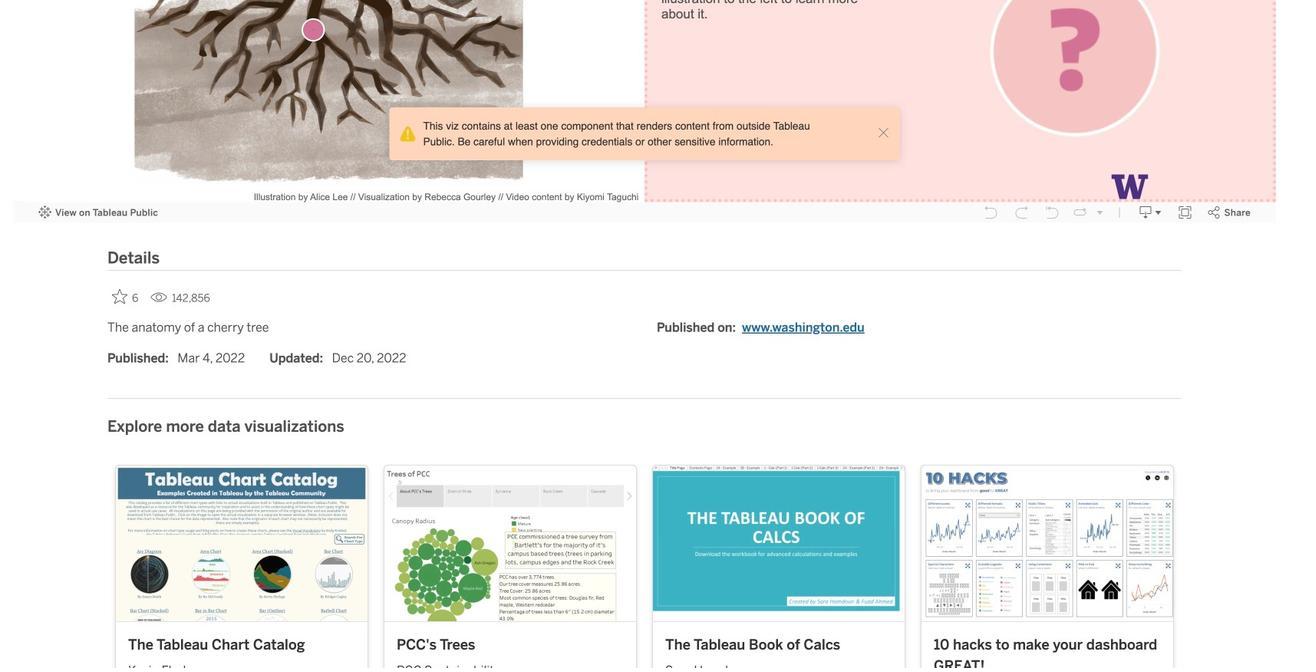 Task type: locate. For each thing, give the bounding box(es) containing it.
workbook thumbnail image
[[116, 466, 368, 622], [385, 466, 636, 622], [653, 466, 905, 622], [922, 466, 1174, 622]]

1 workbook thumbnail image from the left
[[116, 466, 368, 622]]

Add Favorite button
[[107, 284, 144, 309]]

alert
[[396, 114, 874, 154]]

2 workbook thumbnail image from the left
[[385, 466, 636, 622]]

4 workbook thumbnail image from the left
[[922, 466, 1174, 622]]



Task type: vqa. For each thing, say whether or not it's contained in the screenshot.
Pause Auto Updates icon
no



Task type: describe. For each thing, give the bounding box(es) containing it.
3 workbook thumbnail image from the left
[[653, 466, 905, 622]]

add favorite image
[[112, 289, 127, 304]]

explore more data visualizations heading
[[107, 399, 344, 439]]



